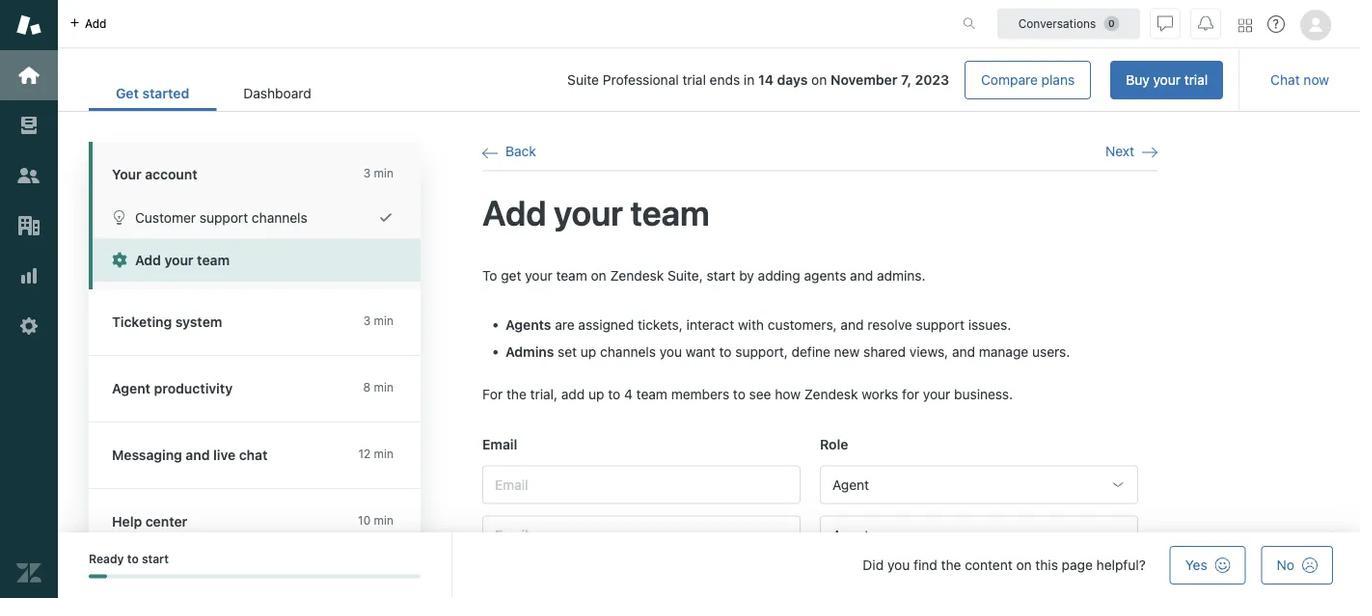 Task type: vqa. For each thing, say whether or not it's contained in the screenshot.
10th 'Yesterday' from the top
no



Task type: describe. For each thing, give the bounding box(es) containing it.
chat now
[[1271, 72, 1329, 88]]

trial,
[[530, 387, 558, 402]]

admins
[[506, 344, 554, 360]]

compare plans button
[[965, 61, 1091, 99]]

1 vertical spatial support
[[916, 317, 965, 333]]

ticketing system
[[112, 314, 222, 330]]

buy
[[1126, 72, 1150, 88]]

7,
[[901, 72, 912, 88]]

compare
[[981, 72, 1038, 88]]

to
[[482, 267, 497, 283]]

no button
[[1261, 546, 1333, 585]]

agents
[[804, 267, 846, 283]]

ends
[[710, 72, 740, 88]]

how
[[775, 387, 801, 402]]

adding
[[758, 267, 801, 283]]

help center
[[112, 514, 187, 530]]

get started
[[116, 85, 189, 101]]

role
[[820, 436, 848, 452]]

main element
[[0, 0, 58, 598]]

ready
[[89, 552, 124, 566]]

ready to start
[[89, 552, 169, 566]]

your inside add your team button
[[165, 252, 194, 268]]

conversations button
[[998, 8, 1140, 39]]

to inside footer
[[127, 552, 139, 566]]

tab list containing get started
[[89, 75, 338, 111]]

0 vertical spatial agent
[[112, 381, 150, 396]]

email
[[482, 436, 517, 452]]

find
[[914, 557, 937, 573]]

new
[[834, 344, 860, 360]]

for the trial, add up to 4 team members to see how zendesk works for your business.
[[482, 387, 1013, 402]]

8
[[363, 381, 371, 394]]

0 horizontal spatial zendesk
[[610, 267, 664, 283]]

trial for your
[[1184, 72, 1208, 88]]

agent productivity
[[112, 381, 233, 396]]

chat
[[239, 447, 268, 463]]

Email field
[[482, 465, 801, 504]]

members
[[671, 387, 729, 402]]

1 agent button from the top
[[820, 465, 1138, 504]]

progress-bar progress bar
[[89, 574, 421, 578]]

admins.
[[877, 267, 926, 283]]

organizations image
[[16, 213, 41, 238]]

and right agents
[[850, 267, 873, 283]]

your account
[[112, 166, 197, 182]]

with
[[738, 317, 764, 333]]

live
[[213, 447, 236, 463]]

define
[[792, 344, 831, 360]]

manage
[[979, 344, 1029, 360]]

set
[[558, 344, 577, 360]]

issues.
[[968, 317, 1011, 333]]

get started image
[[16, 63, 41, 88]]

10
[[358, 514, 371, 527]]

in
[[744, 72, 755, 88]]

admins set up channels you want to support, define new shared views, and manage users.
[[506, 344, 1070, 360]]

helpful?
[[1097, 557, 1146, 573]]

by
[[739, 267, 754, 283]]

12 min
[[358, 447, 394, 461]]

0 vertical spatial up
[[581, 344, 597, 360]]

yes button
[[1170, 546, 1246, 585]]

customer support channels button
[[93, 196, 421, 239]]

did
[[863, 557, 884, 573]]

your inside buy your trial button
[[1153, 72, 1181, 88]]

customers,
[[768, 317, 837, 333]]

for
[[902, 387, 919, 402]]

your account heading
[[89, 142, 421, 196]]

min for agent productivity
[[374, 381, 394, 394]]

now
[[1304, 72, 1329, 88]]

users.
[[1032, 344, 1070, 360]]

system
[[175, 314, 222, 330]]

November 7, 2023 text field
[[831, 72, 949, 88]]

section containing compare plans
[[354, 61, 1223, 99]]

trial for professional
[[682, 72, 706, 88]]

10 min
[[358, 514, 394, 527]]

your inside content-title region
[[554, 192, 623, 233]]

messaging
[[112, 447, 182, 463]]

assigned
[[578, 317, 634, 333]]

the inside region
[[506, 387, 527, 402]]

no
[[1277, 557, 1295, 573]]

12
[[358, 447, 371, 461]]

team inside button
[[197, 252, 230, 268]]

interact
[[687, 317, 734, 333]]

min for ticketing system
[[374, 314, 394, 328]]

get help image
[[1268, 15, 1285, 33]]

footer containing did you find the content on this page helpful?
[[58, 533, 1360, 598]]

are
[[555, 317, 575, 333]]

and left live
[[186, 447, 210, 463]]

14
[[758, 72, 774, 88]]

to left 'see'
[[733, 387, 746, 402]]

progress bar image
[[89, 574, 107, 578]]

november
[[831, 72, 898, 88]]

customer
[[135, 209, 196, 225]]

ticketing
[[112, 314, 172, 330]]

professional
[[603, 72, 679, 88]]

suite
[[567, 72, 599, 88]]

account
[[145, 166, 197, 182]]

buy your trial
[[1126, 72, 1208, 88]]

productivity
[[154, 381, 233, 396]]

messaging and live chat
[[112, 447, 268, 463]]

3 min for ticketing system
[[363, 314, 394, 328]]

center
[[145, 514, 187, 530]]



Task type: locate. For each thing, give the bounding box(es) containing it.
1 vertical spatial add
[[135, 252, 161, 268]]

for
[[482, 387, 503, 402]]

1 vertical spatial start
[[142, 552, 169, 566]]

2 vertical spatial on
[[1016, 557, 1032, 573]]

you down tickets,
[[660, 344, 682, 360]]

3 min for your account
[[363, 166, 394, 180]]

the right find
[[941, 557, 961, 573]]

start left by
[[707, 267, 736, 283]]

agent
[[112, 381, 150, 396], [833, 476, 869, 492], [833, 527, 869, 543]]

start
[[707, 267, 736, 283], [142, 552, 169, 566]]

0 vertical spatial add your team
[[482, 192, 710, 233]]

to right want
[[719, 344, 732, 360]]

channels down assigned
[[600, 344, 656, 360]]

started
[[142, 85, 189, 101]]

dashboard tab
[[216, 75, 338, 111]]

team up are
[[556, 267, 587, 283]]

up
[[581, 344, 597, 360], [589, 387, 604, 402]]

plans
[[1042, 72, 1075, 88]]

views image
[[16, 113, 41, 138]]

on right days
[[811, 72, 827, 88]]

3 min
[[363, 166, 394, 180], [363, 314, 394, 328]]

0 vertical spatial add
[[482, 192, 546, 233]]

region containing to get your team on zendesk suite, start by adding agents and admins.
[[482, 266, 1158, 598]]

channels up add your team button
[[252, 209, 307, 225]]

to
[[719, 344, 732, 360], [608, 387, 621, 402], [733, 387, 746, 402], [127, 552, 139, 566]]

1 horizontal spatial add
[[482, 192, 546, 233]]

1 vertical spatial agent button
[[820, 515, 1138, 554]]

start down help center
[[142, 552, 169, 566]]

add down customer
[[135, 252, 161, 268]]

0 vertical spatial on
[[811, 72, 827, 88]]

0 horizontal spatial the
[[506, 387, 527, 402]]

add right zendesk support icon
[[85, 17, 107, 30]]

buy your trial button
[[1111, 61, 1223, 99]]

back
[[506, 143, 536, 159]]

1 horizontal spatial add your team
[[482, 192, 710, 233]]

2 vertical spatial agent
[[833, 527, 869, 543]]

1 vertical spatial you
[[887, 557, 910, 573]]

add right trial,
[[561, 387, 585, 402]]

0 vertical spatial 3
[[363, 166, 371, 180]]

0 vertical spatial add
[[85, 17, 107, 30]]

add inside region
[[561, 387, 585, 402]]

content
[[965, 557, 1013, 573]]

0 vertical spatial start
[[707, 267, 736, 283]]

days
[[777, 72, 808, 88]]

0 horizontal spatial support
[[199, 209, 248, 225]]

back button
[[482, 143, 536, 160]]

1 horizontal spatial add
[[561, 387, 585, 402]]

1 horizontal spatial zendesk
[[804, 387, 858, 402]]

0 horizontal spatial add your team
[[135, 252, 230, 268]]

content-title region
[[482, 190, 1158, 235]]

1 horizontal spatial start
[[707, 267, 736, 283]]

to right ready
[[127, 552, 139, 566]]

button displays agent's chat status as invisible. image
[[1158, 16, 1173, 31]]

1 trial from the left
[[1184, 72, 1208, 88]]

support up views,
[[916, 317, 965, 333]]

1 horizontal spatial support
[[916, 317, 965, 333]]

next button
[[1106, 143, 1158, 160]]

section
[[354, 61, 1223, 99]]

2023
[[915, 72, 949, 88]]

this
[[1035, 557, 1058, 573]]

0 vertical spatial support
[[199, 209, 248, 225]]

0 vertical spatial the
[[506, 387, 527, 402]]

2 3 from the top
[[363, 314, 371, 328]]

agents are assigned tickets, interact with customers, and resolve support issues.
[[506, 317, 1011, 333]]

3
[[363, 166, 371, 180], [363, 314, 371, 328]]

add your team
[[482, 192, 710, 233], [135, 252, 230, 268]]

3 for account
[[363, 166, 371, 180]]

channels inside button
[[252, 209, 307, 225]]

conversations
[[1018, 17, 1096, 30]]

support,
[[735, 344, 788, 360]]

suite professional trial ends in 14 days on november 7, 2023
[[567, 72, 949, 88]]

add button
[[58, 0, 118, 47]]

agent up did in the bottom right of the page
[[833, 527, 869, 543]]

trial left 'ends'
[[682, 72, 706, 88]]

the right for
[[506, 387, 527, 402]]

3 for system
[[363, 314, 371, 328]]

0 horizontal spatial channels
[[252, 209, 307, 225]]

1 vertical spatial channels
[[600, 344, 656, 360]]

add your team inside button
[[135, 252, 230, 268]]

2 trial from the left
[[682, 72, 706, 88]]

support up add your team button
[[199, 209, 248, 225]]

1 vertical spatial add your team
[[135, 252, 230, 268]]

zendesk
[[610, 267, 664, 283], [804, 387, 858, 402]]

min for help center
[[374, 514, 394, 527]]

1 horizontal spatial you
[[887, 557, 910, 573]]

and right views,
[[952, 344, 975, 360]]

dashboard
[[243, 85, 311, 101]]

customers image
[[16, 163, 41, 188]]

2 agent button from the top
[[820, 515, 1138, 554]]

tickets,
[[638, 317, 683, 333]]

1 vertical spatial the
[[941, 557, 961, 573]]

trial inside buy your trial button
[[1184, 72, 1208, 88]]

agent left productivity
[[112, 381, 150, 396]]

3 min from the top
[[374, 381, 394, 394]]

add inside button
[[135, 252, 161, 268]]

1 vertical spatial on
[[591, 267, 607, 283]]

you inside region
[[660, 344, 682, 360]]

zendesk products image
[[1239, 19, 1252, 32]]

1 vertical spatial 3 min
[[363, 314, 394, 328]]

team down customer support channels
[[197, 252, 230, 268]]

0 horizontal spatial add
[[135, 252, 161, 268]]

3 inside 'your account' heading
[[363, 166, 371, 180]]

add your team inside content-title region
[[482, 192, 710, 233]]

team
[[631, 192, 710, 233], [197, 252, 230, 268], [556, 267, 587, 283], [636, 387, 668, 402]]

want
[[686, 344, 716, 360]]

1 horizontal spatial trial
[[1184, 72, 1208, 88]]

1 horizontal spatial on
[[811, 72, 827, 88]]

0 horizontal spatial trial
[[682, 72, 706, 88]]

admin image
[[16, 314, 41, 339]]

to get your team on zendesk suite, start by adding agents and admins.
[[482, 267, 926, 283]]

on inside region
[[591, 267, 607, 283]]

to left 4
[[608, 387, 621, 402]]

min for messaging and live chat
[[374, 447, 394, 461]]

reporting image
[[16, 263, 41, 288]]

next
[[1106, 143, 1134, 159]]

zendesk image
[[16, 560, 41, 586]]

get
[[116, 85, 139, 101]]

1 vertical spatial add
[[561, 387, 585, 402]]

1 min from the top
[[374, 166, 394, 180]]

3 min inside 'your account' heading
[[363, 166, 394, 180]]

help
[[112, 514, 142, 530]]

add inside add popup button
[[85, 17, 107, 30]]

agent down role
[[833, 476, 869, 492]]

zendesk left suite,
[[610, 267, 664, 283]]

0 horizontal spatial add
[[85, 17, 107, 30]]

1 vertical spatial up
[[589, 387, 604, 402]]

and up the "new" at the bottom right of the page
[[841, 317, 864, 333]]

1 vertical spatial agent
[[833, 476, 869, 492]]

tab list
[[89, 75, 338, 111]]

0 vertical spatial channels
[[252, 209, 307, 225]]

team up suite,
[[631, 192, 710, 233]]

footer
[[58, 533, 1360, 598]]

1 3 from the top
[[363, 166, 371, 180]]

yes
[[1185, 557, 1207, 573]]

shared
[[863, 344, 906, 360]]

1 vertical spatial zendesk
[[804, 387, 858, 402]]

1 horizontal spatial the
[[941, 557, 961, 573]]

add inside content-title region
[[482, 192, 546, 233]]

on up assigned
[[591, 267, 607, 283]]

add your team button
[[93, 239, 421, 282]]

get
[[501, 267, 521, 283]]

support inside button
[[199, 209, 248, 225]]

0 vertical spatial 3 min
[[363, 166, 394, 180]]

page
[[1062, 557, 1093, 573]]

2 horizontal spatial on
[[1016, 557, 1032, 573]]

team inside content-title region
[[631, 192, 710, 233]]

up left 4
[[589, 387, 604, 402]]

support
[[199, 209, 248, 225], [916, 317, 965, 333]]

trial down 'notifications' icon
[[1184, 72, 1208, 88]]

resolve
[[868, 317, 912, 333]]

1 vertical spatial 3
[[363, 314, 371, 328]]

up right set
[[581, 344, 597, 360]]

add down the 'back' button
[[482, 192, 546, 233]]

chat now button
[[1255, 61, 1345, 99]]

you right did in the bottom right of the page
[[887, 557, 910, 573]]

notifications image
[[1198, 16, 1214, 31]]

4
[[624, 387, 633, 402]]

0 horizontal spatial start
[[142, 552, 169, 566]]

8 min
[[363, 381, 394, 394]]

0 horizontal spatial on
[[591, 267, 607, 283]]

agents
[[506, 317, 551, 333]]

min inside 'your account' heading
[[374, 166, 394, 180]]

works
[[862, 387, 898, 402]]

4 min from the top
[[374, 447, 394, 461]]

on left this
[[1016, 557, 1032, 573]]

2 min from the top
[[374, 314, 394, 328]]

0 horizontal spatial you
[[660, 344, 682, 360]]

region
[[482, 266, 1158, 598]]

trial
[[1184, 72, 1208, 88], [682, 72, 706, 88]]

see
[[749, 387, 771, 402]]

0 vertical spatial you
[[660, 344, 682, 360]]

suite,
[[668, 267, 703, 283]]

business.
[[954, 387, 1013, 402]]

zendesk right how
[[804, 387, 858, 402]]

views,
[[910, 344, 948, 360]]

team right 4
[[636, 387, 668, 402]]

you
[[660, 344, 682, 360], [887, 557, 910, 573]]

the
[[506, 387, 527, 402], [941, 557, 961, 573]]

1 3 min from the top
[[363, 166, 394, 180]]

0 vertical spatial zendesk
[[610, 267, 664, 283]]

min for your account
[[374, 166, 394, 180]]

1 horizontal spatial channels
[[600, 344, 656, 360]]

0 vertical spatial agent button
[[820, 465, 1138, 504]]

min
[[374, 166, 394, 180], [374, 314, 394, 328], [374, 381, 394, 394], [374, 447, 394, 461], [374, 514, 394, 527]]

and
[[850, 267, 873, 283], [841, 317, 864, 333], [952, 344, 975, 360], [186, 447, 210, 463]]

5 min from the top
[[374, 514, 394, 527]]

zendesk support image
[[16, 13, 41, 38]]

start inside region
[[707, 267, 736, 283]]

2 3 min from the top
[[363, 314, 394, 328]]

chat
[[1271, 72, 1300, 88]]



